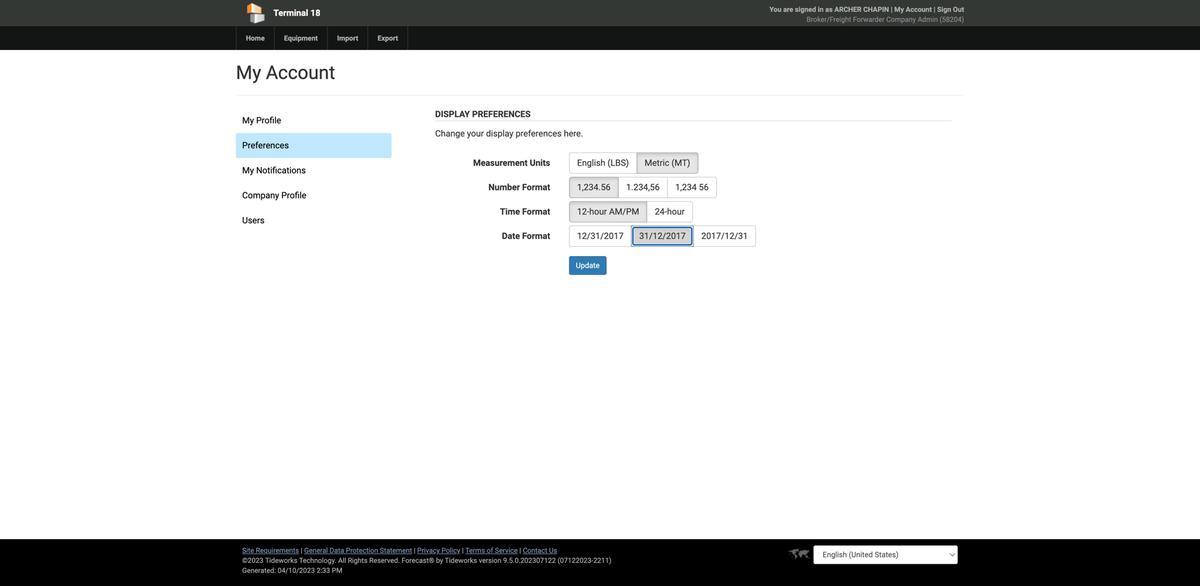 Task type: describe. For each thing, give the bounding box(es) containing it.
notifications
[[256, 165, 306, 176]]

your
[[467, 128, 484, 139]]

chapin
[[863, 5, 889, 13]]

| left general
[[301, 547, 302, 555]]

format for number format
[[522, 182, 550, 193]]

reserved.
[[369, 557, 400, 565]]

archer
[[834, 5, 862, 13]]

format for date format
[[522, 231, 550, 241]]

users
[[242, 215, 265, 226]]

(58204)
[[940, 15, 964, 23]]

time format
[[500, 207, 550, 217]]

update button
[[569, 256, 607, 275]]

2017/12/31
[[701, 231, 748, 241]]

terms
[[465, 547, 485, 555]]

my for my account
[[236, 62, 261, 84]]

number
[[489, 182, 520, 193]]

| up forecast®
[[414, 547, 416, 555]]

sign
[[937, 5, 951, 13]]

english (lbs)
[[577, 158, 629, 168]]

| left sign
[[934, 5, 935, 13]]

display
[[435, 109, 470, 119]]

rights
[[348, 557, 368, 565]]

measurement units
[[473, 158, 550, 168]]

signed
[[795, 5, 816, 13]]

sign out link
[[937, 5, 964, 13]]

forecast®
[[402, 557, 434, 565]]

metric
[[645, 158, 669, 168]]

©2023 tideworks
[[242, 557, 297, 565]]

format for time format
[[522, 207, 550, 217]]

privacy policy link
[[417, 547, 460, 555]]

display
[[486, 128, 513, 139]]

date
[[502, 231, 520, 241]]

24-
[[655, 207, 667, 217]]

admin
[[918, 15, 938, 23]]

home link
[[236, 26, 274, 50]]

| up tideworks
[[462, 547, 464, 555]]

18
[[310, 8, 320, 18]]

site requirements | general data protection statement | privacy policy | terms of service | contact us ©2023 tideworks technology. all rights reserved. forecast® by tideworks version 9.5.0.202307122 (07122023-2211) generated: 04/10/2023 2:33 pm
[[242, 547, 612, 575]]

31/12/2017
[[639, 231, 686, 241]]

| up 9.5.0.202307122
[[519, 547, 521, 555]]

equipment link
[[274, 26, 327, 50]]

24-hour
[[655, 207, 685, 217]]

12-hour am/pm
[[577, 207, 639, 217]]

requirements
[[256, 547, 299, 555]]

company inside you are signed in as archer chapin | my account | sign out broker/freight forwarder company admin (58204)
[[886, 15, 916, 23]]

site requirements link
[[242, 547, 299, 555]]

2211)
[[593, 557, 612, 565]]

change your display preferences here.
[[435, 128, 583, 139]]

(lbs)
[[608, 158, 629, 168]]

1,234.56
[[577, 182, 611, 193]]

(mt)
[[672, 158, 690, 168]]

as
[[825, 5, 833, 13]]

0 horizontal spatial account
[[266, 62, 335, 84]]

broker/freight
[[807, 15, 851, 23]]

protection
[[346, 547, 378, 555]]

company profile
[[242, 190, 306, 201]]

12-
[[577, 207, 589, 217]]

1,234
[[675, 182, 697, 193]]

in
[[818, 5, 824, 13]]

version
[[479, 557, 501, 565]]

am/pm
[[609, 207, 639, 217]]

my profile
[[242, 115, 281, 126]]

import
[[337, 34, 358, 42]]

9.5.0.202307122
[[503, 557, 556, 565]]

my for my notifications
[[242, 165, 254, 176]]

| right chapin
[[891, 5, 893, 13]]

units
[[530, 158, 550, 168]]

general
[[304, 547, 328, 555]]



Task type: vqa. For each thing, say whether or not it's contained in the screenshot.
Last for Last Gate Move
no



Task type: locate. For each thing, give the bounding box(es) containing it.
3 format from the top
[[522, 231, 550, 241]]

hour down 1,234 at top right
[[667, 207, 685, 217]]

profile
[[256, 115, 281, 126], [281, 190, 306, 201]]

company down my account link
[[886, 15, 916, 23]]

0 horizontal spatial profile
[[256, 115, 281, 126]]

|
[[891, 5, 893, 13], [934, 5, 935, 13], [301, 547, 302, 555], [414, 547, 416, 555], [462, 547, 464, 555], [519, 547, 521, 555]]

1.234,56
[[626, 182, 660, 193]]

profile down notifications
[[281, 190, 306, 201]]

number format
[[489, 182, 550, 193]]

hour up 12/31/2017
[[589, 207, 607, 217]]

terminal 18
[[273, 8, 320, 18]]

preferences
[[472, 109, 531, 119], [242, 140, 289, 151]]

profile for my profile
[[256, 115, 281, 126]]

export
[[378, 34, 398, 42]]

of
[[487, 547, 493, 555]]

my inside you are signed in as archer chapin | my account | sign out broker/freight forwarder company admin (58204)
[[894, 5, 904, 13]]

site
[[242, 547, 254, 555]]

1,234 56
[[675, 182, 709, 193]]

hour for 12-
[[589, 207, 607, 217]]

you
[[770, 5, 782, 13]]

0 horizontal spatial preferences
[[242, 140, 289, 151]]

us
[[549, 547, 557, 555]]

0 vertical spatial company
[[886, 15, 916, 23]]

all
[[338, 557, 346, 565]]

terminal
[[273, 8, 308, 18]]

preferences up 'display'
[[472, 109, 531, 119]]

time
[[500, 207, 520, 217]]

1 vertical spatial company
[[242, 190, 279, 201]]

1 format from the top
[[522, 182, 550, 193]]

account down equipment link
[[266, 62, 335, 84]]

display preferences
[[435, 109, 531, 119]]

home
[[246, 34, 265, 42]]

format
[[522, 182, 550, 193], [522, 207, 550, 217], [522, 231, 550, 241]]

1 hour from the left
[[589, 207, 607, 217]]

technology.
[[299, 557, 336, 565]]

1 horizontal spatial account
[[906, 5, 932, 13]]

by
[[436, 557, 443, 565]]

forwarder
[[853, 15, 885, 23]]

company up users
[[242, 190, 279, 201]]

tideworks
[[445, 557, 477, 565]]

my for my profile
[[242, 115, 254, 126]]

data
[[330, 547, 344, 555]]

format down units
[[522, 182, 550, 193]]

contact us link
[[523, 547, 557, 555]]

04/10/2023
[[278, 567, 315, 575]]

my down home link
[[236, 62, 261, 84]]

hour for 24-
[[667, 207, 685, 217]]

generated:
[[242, 567, 276, 575]]

0 vertical spatial format
[[522, 182, 550, 193]]

1 horizontal spatial hour
[[667, 207, 685, 217]]

equipment
[[284, 34, 318, 42]]

update
[[576, 261, 600, 270]]

2 hour from the left
[[667, 207, 685, 217]]

my account link
[[894, 5, 932, 13]]

general data protection statement link
[[304, 547, 412, 555]]

1 vertical spatial profile
[[281, 190, 306, 201]]

my right chapin
[[894, 5, 904, 13]]

0 horizontal spatial company
[[242, 190, 279, 201]]

12/31/2017
[[577, 231, 624, 241]]

service
[[495, 547, 518, 555]]

account up "admin"
[[906, 5, 932, 13]]

account
[[906, 5, 932, 13], [266, 62, 335, 84]]

you are signed in as archer chapin | my account | sign out broker/freight forwarder company admin (58204)
[[770, 5, 964, 23]]

0 vertical spatial preferences
[[472, 109, 531, 119]]

my
[[894, 5, 904, 13], [236, 62, 261, 84], [242, 115, 254, 126], [242, 165, 254, 176]]

terminal 18 link
[[236, 0, 528, 26]]

profile for company profile
[[281, 190, 306, 201]]

import link
[[327, 26, 368, 50]]

1 vertical spatial format
[[522, 207, 550, 217]]

2:33
[[317, 567, 330, 575]]

1 horizontal spatial preferences
[[472, 109, 531, 119]]

1 vertical spatial account
[[266, 62, 335, 84]]

pm
[[332, 567, 342, 575]]

2 vertical spatial format
[[522, 231, 550, 241]]

my up my notifications
[[242, 115, 254, 126]]

terms of service link
[[465, 547, 518, 555]]

measurement
[[473, 158, 528, 168]]

format right date on the left top of the page
[[522, 231, 550, 241]]

my notifications
[[242, 165, 306, 176]]

account inside you are signed in as archer chapin | my account | sign out broker/freight forwarder company admin (58204)
[[906, 5, 932, 13]]

metric (mt)
[[645, 158, 690, 168]]

policy
[[442, 547, 460, 555]]

my left notifications
[[242, 165, 254, 176]]

preferences
[[516, 128, 562, 139]]

0 vertical spatial profile
[[256, 115, 281, 126]]

1 vertical spatial preferences
[[242, 140, 289, 151]]

change
[[435, 128, 465, 139]]

contact
[[523, 547, 547, 555]]

privacy
[[417, 547, 440, 555]]

0 horizontal spatial hour
[[589, 207, 607, 217]]

statement
[[380, 547, 412, 555]]

here.
[[564, 128, 583, 139]]

are
[[783, 5, 793, 13]]

1 horizontal spatial profile
[[281, 190, 306, 201]]

english
[[577, 158, 605, 168]]

profile up my notifications
[[256, 115, 281, 126]]

1 horizontal spatial company
[[886, 15, 916, 23]]

company
[[886, 15, 916, 23], [242, 190, 279, 201]]

2 format from the top
[[522, 207, 550, 217]]

hour
[[589, 207, 607, 217], [667, 207, 685, 217]]

56
[[699, 182, 709, 193]]

format right the time
[[522, 207, 550, 217]]

0 vertical spatial account
[[906, 5, 932, 13]]

(07122023-
[[558, 557, 593, 565]]

date format
[[502, 231, 550, 241]]

preferences down my profile
[[242, 140, 289, 151]]



